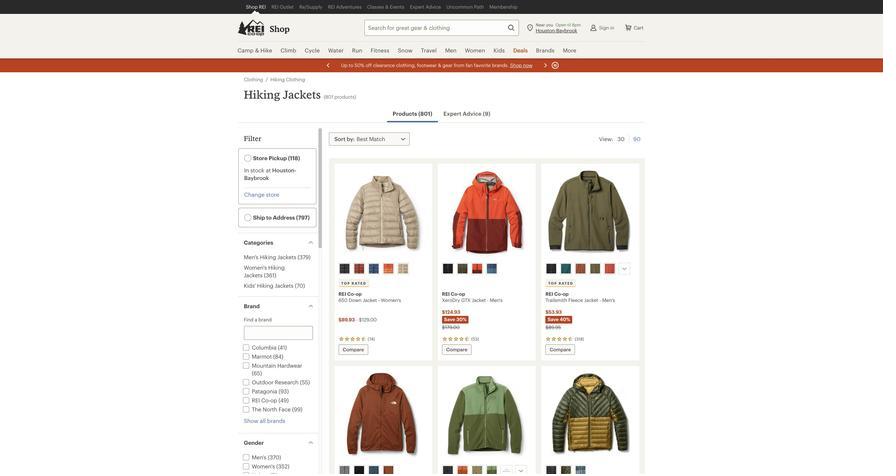 Task type: vqa. For each thing, say whether or not it's contained in the screenshot.
columbia Link
yes



Task type: describe. For each thing, give the bounding box(es) containing it.
near you open til 8pm houston-baybrook
[[536, 22, 581, 33]]

membership
[[490, 4, 518, 10]]

men's inside rei co-op trailsmith fleece jacket - men's
[[602, 298, 615, 304]]

re/supply
[[299, 4, 322, 10]]

climb
[[281, 47, 296, 54]]

in
[[610, 25, 614, 30]]

patagonia
[[252, 389, 277, 395]]

research
[[275, 379, 299, 386]]

hike
[[261, 47, 272, 54]]

dark rust/orange calcite image
[[458, 467, 467, 475]]

rei co-op trailsmith fleece jacket - men's
[[546, 291, 615, 304]]

woodland olive/ryegrass green image
[[487, 467, 497, 475]]

products)
[[334, 94, 356, 100]]

sign in
[[599, 25, 614, 30]]

jacket for gtx
[[472, 298, 486, 304]]

up
[[341, 62, 347, 68]]

group for the rei co-op 650 down jacket - women's 0 image
[[337, 262, 429, 276]]

men button
[[441, 42, 461, 59]]

jackets for women's hiking jackets
[[244, 272, 263, 279]]

rei for rei outlet
[[272, 4, 279, 10]]

products
[[393, 110, 417, 117]]

co- inside the columbia (41) marmot (84) mountain hardwear (65) outdoor research (55) patagonia (93) rei co-op (49) the north face (99)
[[261, 398, 270, 404]]

$124.93
[[442, 309, 460, 315]]

women button
[[461, 42, 489, 59]]

baybrook inside near you open til 8pm houston-baybrook
[[556, 27, 577, 33]]

filter
[[244, 134, 261, 143]]

top rated for 650
[[341, 282, 366, 286]]

women's hiking jackets link
[[244, 265, 285, 279]]

patagonia link
[[241, 389, 277, 395]]

shop banner
[[0, 0, 883, 59]]

snow
[[398, 47, 413, 54]]

blue drift image
[[502, 467, 511, 475]]

650
[[339, 298, 348, 304]]

30%
[[456, 317, 467, 323]]

top rated for trailsmith
[[548, 282, 573, 286]]

kids' hiking jackets link
[[244, 283, 294, 289]]

- for gtx
[[487, 298, 489, 304]]

fitness
[[371, 47, 390, 54]]

(70)
[[295, 283, 305, 289]]

2 horizontal spatial black image
[[547, 467, 556, 475]]

off
[[365, 62, 372, 68]]

all
[[260, 418, 266, 425]]

men
[[445, 47, 457, 54]]

solar red/cabin wood image
[[472, 264, 482, 274]]

jacket for fleece
[[584, 298, 598, 304]]

a
[[255, 317, 257, 323]]

clothing / hiking clothing
[[244, 77, 305, 83]]

2 compare button from the left
[[442, 345, 472, 355]]

ship to address (797)
[[252, 214, 310, 221]]

rei for rei co-op 650 down jacket - women's
[[339, 291, 346, 297]]

men's down "categories"
[[244, 254, 258, 261]]

advice for expert advice
[[426, 4, 441, 10]]

brands
[[536, 47, 555, 54]]

products (801)
[[393, 110, 432, 117]]

north
[[263, 407, 277, 413]]

show all brands
[[244, 418, 285, 425]]

men's inside men's (370) women's (352)
[[252, 455, 266, 461]]

baked earth image
[[576, 264, 586, 274]]

op inside the columbia (41) marmot (84) mountain hardwear (65) outdoor research (55) patagonia (93) rei co-op (49) the north face (99)
[[270, 398, 277, 404]]

cart link
[[620, 19, 648, 36]]

rei co-op trailsmith fleece jacket - men's 0 image
[[546, 168, 635, 260]]

red cascade image
[[605, 264, 615, 274]]

expert advice link
[[407, 0, 444, 14]]

camp & hike
[[238, 47, 272, 54]]

top for rei co-op 650 down jacket - women's
[[341, 282, 350, 286]]

men's link
[[241, 455, 266, 461]]

saragasso sea image
[[369, 264, 379, 274]]

co- for 650
[[347, 291, 356, 297]]

shop link
[[270, 24, 290, 34]]

rei for rei adventures
[[328, 4, 335, 10]]

camp
[[238, 47, 254, 54]]

shaded olive image
[[458, 264, 467, 274]]

$89.93
[[339, 317, 355, 323]]

clothing link
[[244, 77, 263, 83]]

90 link
[[633, 135, 641, 144]]

cabin wood image
[[354, 264, 364, 274]]

tnf medium grey heather image
[[340, 467, 349, 475]]

2 compare from the left
[[446, 347, 468, 353]]

(379)
[[298, 254, 311, 261]]

pine breeze birch brown image
[[472, 467, 482, 475]]

none search field inside shop banner
[[352, 20, 519, 36]]

(84)
[[273, 354, 283, 360]]

clothing,
[[396, 62, 416, 68]]

group for the north face canyonlands fleece hoodie - men's 0 image
[[337, 464, 429, 475]]

til
[[568, 22, 571, 27]]

(99)
[[292, 407, 302, 413]]

events
[[390, 4, 404, 10]]

the
[[252, 407, 261, 413]]

sea forest image
[[561, 264, 571, 274]]

top for rei co-op trailsmith fleece jacket - men's
[[548, 282, 557, 286]]

change
[[244, 191, 265, 198]]

op for gtx
[[459, 291, 465, 297]]

shop rei link
[[243, 0, 269, 14]]

brands
[[267, 418, 285, 425]]

you
[[546, 22, 553, 27]]

advice for expert advice (9)
[[463, 110, 482, 117]]

favorite
[[474, 62, 491, 68]]

columbia (41) marmot (84) mountain hardwear (65) outdoor research (55) patagonia (93) rei co-op (49) the north face (99)
[[252, 345, 310, 413]]

men's inside the rei co-op xerodry gtx jacket - men's
[[490, 298, 503, 304]]

expert for expert advice (9)
[[444, 110, 462, 117]]

path
[[474, 4, 484, 10]]

run
[[352, 47, 362, 54]]

clearance
[[373, 62, 395, 68]]

black image for rei co-op trailmade fleece jacket - men's 0 image at the bottom right of page group
[[443, 467, 453, 475]]

(797)
[[296, 214, 310, 221]]

shaded olive/moss shadow image
[[561, 467, 571, 475]]

(74)
[[368, 337, 375, 342]]

expert advice
[[410, 4, 441, 10]]

products (801) button
[[387, 107, 438, 123]]

men's (370) women's (352)
[[252, 455, 289, 470]]

show
[[244, 418, 258, 425]]

now
[[523, 62, 532, 68]]

tnf black image
[[354, 467, 364, 475]]

rei co-op magma 850 down hoodie - men's 0 image
[[546, 371, 635, 463]]

30
[[618, 136, 625, 142]]

cycle
[[305, 47, 320, 54]]

men's hiking jackets link
[[244, 254, 296, 261]]

at
[[266, 167, 271, 174]]

kids'
[[244, 283, 256, 289]]

shady blue heather image
[[369, 467, 379, 475]]

rei for rei co-op trailsmith fleece jacket - men's
[[546, 291, 553, 297]]

to for up
[[349, 62, 353, 68]]

change store button
[[244, 191, 279, 199]]

(65)
[[252, 370, 262, 377]]

cycle button
[[301, 42, 324, 59]]

in
[[244, 167, 249, 174]]

pause banner message scrolling image
[[551, 61, 559, 70]]

outdoor research link
[[241, 379, 299, 386]]

marmot
[[252, 354, 272, 360]]



Task type: locate. For each thing, give the bounding box(es) containing it.
rei co-op, go to rei.com home page link
[[238, 19, 264, 36]]

water
[[328, 47, 344, 54]]

- inside the rei co-op xerodry gtx jacket - men's
[[487, 298, 489, 304]]

& inside dropdown button
[[255, 47, 259, 54]]

none field inside shop banner
[[365, 20, 519, 36]]

adventures
[[336, 4, 362, 10]]

op inside rei co-op 650 down jacket - women's
[[356, 291, 362, 297]]

1 horizontal spatial to
[[349, 62, 353, 68]]

saragasso sea/shadow bay image
[[487, 264, 497, 274]]

0 vertical spatial black image
[[547, 264, 556, 274]]

op up north
[[270, 398, 277, 404]]

compare button
[[339, 345, 368, 355], [442, 345, 472, 355], [546, 345, 575, 355]]

- for fleece
[[600, 298, 601, 304]]

- inside rei co-op trailsmith fleece jacket - men's
[[600, 298, 601, 304]]

jacket inside the rei co-op xerodry gtx jacket - men's
[[472, 298, 486, 304]]

houston- inside near you open til 8pm houston-baybrook
[[536, 27, 556, 33]]

view:
[[599, 136, 613, 142]]

jacket right gtx
[[472, 298, 486, 304]]

hardwear
[[277, 363, 302, 369]]

$89.93 - $129.00
[[339, 317, 377, 323]]

promotional messages marquee
[[0, 58, 883, 72]]

expert advice (9)
[[444, 110, 491, 117]]

jacket right down
[[363, 298, 377, 304]]

compare for - $129.00
[[343, 347, 364, 353]]

1 horizontal spatial jacket
[[472, 298, 486, 304]]

2 rated from the left
[[559, 282, 573, 286]]

to for ship
[[266, 214, 272, 221]]

2 horizontal spatial shop
[[510, 62, 522, 68]]

1 save from the left
[[444, 317, 455, 323]]

jackets left (70)
[[275, 283, 294, 289]]

show all brands button
[[244, 418, 285, 425]]

2 horizontal spatial compare
[[550, 347, 571, 353]]

1 vertical spatial advice
[[463, 110, 482, 117]]

Search for great gear & clothing text field
[[365, 20, 519, 36]]

black image left dark rust/orange calcite image
[[443, 467, 453, 475]]

0 vertical spatial &
[[385, 4, 389, 10]]

shop for shop
[[270, 24, 290, 34]]

rei co-op xerodry gtx jacket - men's 0 image
[[442, 168, 532, 260]]

jackets up kids'
[[244, 272, 263, 279]]

women's inside women's hiking jackets
[[244, 265, 267, 271]]

shop rei
[[246, 4, 266, 10]]

& left the hike
[[255, 47, 259, 54]]

1 horizontal spatial houston-
[[536, 27, 556, 33]]

women's inside rei co-op 650 down jacket - women's
[[381, 298, 401, 304]]

2 horizontal spatial &
[[438, 62, 441, 68]]

hiking down the (361) at the left of the page
[[257, 283, 273, 289]]

0 horizontal spatial clothing
[[244, 77, 263, 83]]

- right down
[[378, 298, 380, 304]]

expand color swatches image
[[517, 468, 525, 475]]

membership link
[[487, 0, 520, 14]]

compare for save 40%
[[550, 347, 571, 353]]

1 vertical spatial houston-
[[272, 167, 296, 174]]

co- for xerodry
[[451, 291, 459, 297]]

travel button
[[417, 42, 441, 59]]

1 horizontal spatial clothing
[[286, 77, 305, 83]]

columbia link
[[241, 345, 277, 351]]

1 horizontal spatial &
[[385, 4, 389, 10]]

1 vertical spatial women's
[[381, 298, 401, 304]]

classes & events
[[367, 4, 404, 10]]

co- up the north face link
[[261, 398, 270, 404]]

0 vertical spatial to
[[349, 62, 353, 68]]

co- up xerodry
[[451, 291, 459, 297]]

op inside rei co-op trailsmith fleece jacket - men's
[[563, 291, 569, 297]]

1 rated from the left
[[352, 282, 366, 286]]

hiking right /
[[271, 77, 285, 83]]

hiking down /
[[244, 88, 280, 101]]

compare button for save 40%
[[546, 345, 575, 355]]

rei left rei outlet
[[259, 4, 266, 10]]

group for rei co-op trailsmith fleece jacket - men's 0 "image"
[[544, 262, 636, 276]]

men's hiking jackets (379)
[[244, 254, 311, 261]]

kids button
[[489, 42, 509, 59]]

rated down cabin wood icon
[[352, 282, 366, 286]]

- right $89.93
[[356, 317, 358, 323]]

$53.93
[[546, 309, 562, 315]]

rei co-op trailmade fleece jacket - men's 0 image
[[442, 371, 532, 463]]

group for rei co-op xerodry gtx jacket - men's 0 image
[[441, 262, 533, 276]]

hiking for kids'
[[257, 283, 273, 289]]

rei inside the rei co-op xerodry gtx jacket - men's
[[442, 291, 450, 297]]

- right fleece
[[600, 298, 601, 304]]

women's inside men's (370) women's (352)
[[252, 464, 275, 470]]

climb button
[[276, 42, 301, 59]]

co- inside rei co-op trailsmith fleece jacket - men's
[[554, 291, 563, 297]]

women's down men's link
[[252, 464, 275, 470]]

(93)
[[279, 389, 289, 395]]

1 horizontal spatial expert
[[444, 110, 462, 117]]

save inside $53.93 save 40% $89.95
[[548, 317, 559, 323]]

rei up "650"
[[339, 291, 346, 297]]

brand
[[244, 303, 260, 310]]

in stock at
[[244, 167, 272, 174]]

0 horizontal spatial compare button
[[339, 345, 368, 355]]

jackets down hiking clothing link
[[283, 88, 321, 101]]

women
[[465, 47, 485, 54]]

3 jacket from the left
[[584, 298, 598, 304]]

0 vertical spatial women's
[[244, 265, 267, 271]]

more
[[563, 47, 577, 54]]

0 horizontal spatial &
[[255, 47, 259, 54]]

op for fleece
[[563, 291, 569, 297]]

0 horizontal spatial compare
[[343, 347, 364, 353]]

compare button for - $129.00
[[339, 345, 368, 355]]

None field
[[365, 20, 519, 36]]

save for save 30%
[[444, 317, 455, 323]]

men's up women's "link"
[[252, 455, 266, 461]]

to right ship
[[266, 214, 272, 221]]

find
[[244, 317, 253, 323]]

shop inside promotional messages 'marquee'
[[510, 62, 522, 68]]

(352)
[[276, 464, 289, 470]]

0 horizontal spatial jacket
[[363, 298, 377, 304]]

black image for rei co-op trailsmith fleece jacket - men's 0 "image" group
[[547, 264, 556, 274]]

1 horizontal spatial black image
[[443, 264, 453, 274]]

- right gtx
[[487, 298, 489, 304]]

$53.93 save 40% $89.95
[[546, 309, 570, 331]]

shop up 'rei co-op, go to rei.com home page' link
[[246, 4, 258, 10]]

the north face link
[[241, 407, 291, 413]]

2 vertical spatial shop
[[510, 62, 522, 68]]

jacket inside rei co-op 650 down jacket - women's
[[363, 298, 377, 304]]

top up "650"
[[341, 282, 350, 286]]

brand
[[259, 317, 272, 323]]

co- up down
[[347, 291, 356, 297]]

compare button down the (318) on the right of the page
[[546, 345, 575, 355]]

&
[[385, 4, 389, 10], [255, 47, 259, 54], [438, 62, 441, 68]]

columbia
[[252, 345, 277, 351]]

black image for (53)
[[443, 264, 453, 274]]

save inside $124.93 save 30% $179.00
[[444, 317, 455, 323]]

& for camp
[[255, 47, 259, 54]]

rei for rei co-op xerodry gtx jacket - men's
[[442, 291, 450, 297]]

advice up search for great gear & clothing text field
[[426, 4, 441, 10]]

mountain hardwear link
[[241, 363, 302, 369]]

(361)
[[264, 272, 276, 279]]

re/supply link
[[297, 0, 325, 14]]

op inside the rei co-op xerodry gtx jacket - men's
[[459, 291, 465, 297]]

shop for shop rei
[[246, 4, 258, 10]]

houston- down pickup
[[272, 167, 296, 174]]

classes & events link
[[364, 0, 407, 14]]

3 compare button from the left
[[546, 345, 575, 355]]

rei inside rei co-op trailsmith fleece jacket - men's
[[546, 291, 553, 297]]

shop down rei outlet link on the top left
[[270, 24, 290, 34]]

save
[[444, 317, 455, 323], [548, 317, 559, 323]]

1 compare from the left
[[343, 347, 364, 353]]

0 horizontal spatial shop
[[246, 4, 258, 10]]

save for save 40%
[[548, 317, 559, 323]]

water button
[[324, 42, 348, 59]]

from
[[454, 62, 464, 68]]

washed orange/copper clay image
[[383, 264, 393, 274]]

group for rei co-op trailmade fleece jacket - men's 0 image at the bottom right of page
[[441, 464, 533, 475]]

camp & hike button
[[238, 42, 276, 59]]

advice inside shop banner
[[426, 4, 441, 10]]

1 horizontal spatial shop
[[270, 24, 290, 34]]

snow button
[[394, 42, 417, 59]]

1 jacket from the left
[[363, 298, 377, 304]]

baybrook inside houston- baybrook
[[244, 175, 269, 181]]

rei left adventures on the top left of the page
[[328, 4, 335, 10]]

black image left shaded olive image
[[443, 264, 453, 274]]

top rated down cabin wood icon
[[341, 282, 366, 286]]

compare button down (53)
[[442, 345, 472, 355]]

army cot green image
[[591, 264, 600, 274]]

categories button
[[238, 234, 318, 252]]

group
[[337, 262, 429, 276], [441, 262, 533, 276], [544, 262, 636, 276], [337, 464, 429, 475], [441, 464, 533, 475], [544, 464, 636, 475]]

shop left the "now"
[[510, 62, 522, 68]]

travel
[[421, 47, 437, 54]]

jacket for down
[[363, 298, 377, 304]]

hiking inside women's hiking jackets
[[268, 265, 285, 271]]

1 horizontal spatial top
[[548, 282, 557, 286]]

1 horizontal spatial save
[[548, 317, 559, 323]]

jackets down the categories dropdown button in the left of the page
[[278, 254, 296, 261]]

outdoor
[[252, 379, 274, 386]]

face
[[279, 407, 291, 413]]

50%
[[354, 62, 364, 68]]

women's down washed orange/copper clay image
[[381, 298, 401, 304]]

shop
[[246, 4, 258, 10], [270, 24, 290, 34], [510, 62, 522, 68]]

top
[[341, 282, 350, 286], [548, 282, 557, 286]]

co- inside rei co-op 650 down jacket - women's
[[347, 291, 356, 297]]

search image
[[507, 23, 516, 32]]

1 horizontal spatial black image
[[547, 264, 556, 274]]

next message image
[[541, 61, 550, 70]]

rated down sea forest 'icon' in the right bottom of the page
[[559, 282, 573, 286]]

0 horizontal spatial top rated
[[341, 282, 366, 286]]

0 horizontal spatial to
[[266, 214, 272, 221]]

expert inside button
[[444, 110, 462, 117]]

(41)
[[278, 345, 287, 351]]

0 horizontal spatial baybrook
[[244, 175, 269, 181]]

jackets inside women's hiking jackets
[[244, 272, 263, 279]]

houston- inside houston- baybrook
[[272, 167, 296, 174]]

classes
[[367, 4, 384, 10]]

hiking for men's
[[260, 254, 276, 261]]

& for classes
[[385, 4, 389, 10]]

top rated down sea forest 'icon' in the right bottom of the page
[[548, 282, 573, 286]]

jackets for kids' hiking jackets (70)
[[275, 283, 294, 289]]

women's hiking jackets
[[244, 265, 285, 279]]

0 horizontal spatial advice
[[426, 4, 441, 10]]

rei co-op, go to rei.com home page image
[[238, 19, 264, 36]]

rei inside 'link'
[[259, 4, 266, 10]]

0 horizontal spatial top
[[341, 282, 350, 286]]

$129.00
[[359, 317, 377, 323]]

jacket inside rei co-op trailsmith fleece jacket - men's
[[584, 298, 598, 304]]

black image
[[340, 264, 349, 274], [443, 264, 453, 274], [547, 467, 556, 475]]

to inside button
[[266, 214, 272, 221]]

categories
[[244, 240, 273, 246]]

2 horizontal spatial compare button
[[546, 345, 575, 355]]

kids
[[494, 47, 505, 54]]

rated for down
[[352, 282, 366, 286]]

2 horizontal spatial jacket
[[584, 298, 598, 304]]

1 top from the left
[[341, 282, 350, 286]]

2 jacket from the left
[[472, 298, 486, 304]]

black image left shaded olive/moss shadow image
[[547, 467, 556, 475]]

shop inside shop rei 'link'
[[246, 4, 258, 10]]

black image left cabin wood icon
[[340, 264, 349, 274]]

1 top rated from the left
[[341, 282, 366, 286]]

& left the gear
[[438, 62, 441, 68]]

black image
[[547, 264, 556, 274], [443, 467, 453, 475]]

rei
[[259, 4, 266, 10], [272, 4, 279, 10], [328, 4, 335, 10], [339, 291, 346, 297], [442, 291, 450, 297], [546, 291, 553, 297], [252, 398, 260, 404]]

near
[[536, 22, 545, 27]]

compare down $179.00
[[446, 347, 468, 353]]

hiking up women's hiking jackets link
[[260, 254, 276, 261]]

rei co-op 650 down jacket - women's 0 image
[[339, 168, 428, 260]]

rated for fleece
[[559, 282, 573, 286]]

rei adventures
[[328, 4, 362, 10]]

0 horizontal spatial rated
[[352, 282, 366, 286]]

hiking
[[271, 77, 285, 83], [244, 88, 280, 101], [260, 254, 276, 261], [268, 265, 285, 271], [257, 283, 273, 289]]

40%
[[560, 317, 570, 323]]

op up trailsmith
[[563, 291, 569, 297]]

gtx
[[461, 298, 471, 304]]

save down $124.93
[[444, 317, 455, 323]]

0 horizontal spatial expert
[[410, 4, 424, 10]]

rated
[[352, 282, 366, 286], [559, 282, 573, 286]]

xerodry
[[442, 298, 460, 304]]

rei up trailsmith
[[546, 291, 553, 297]]

co- inside the rei co-op xerodry gtx jacket - men's
[[451, 291, 459, 297]]

1 vertical spatial black image
[[443, 467, 453, 475]]

mushroom taupe image
[[398, 264, 408, 274]]

to right up at the left
[[349, 62, 353, 68]]

brandy brown heather image
[[383, 467, 393, 475]]

advice left (9)
[[463, 110, 482, 117]]

rei left outlet
[[272, 4, 279, 10]]

co- up trailsmith
[[554, 291, 563, 297]]

top up trailsmith
[[548, 282, 557, 286]]

1 horizontal spatial advice
[[463, 110, 482, 117]]

op up gtx
[[459, 291, 465, 297]]

sign
[[599, 25, 609, 30]]

1 horizontal spatial baybrook
[[556, 27, 577, 33]]

0 vertical spatial houston-
[[536, 27, 556, 33]]

baybrook down stock
[[244, 175, 269, 181]]

co-
[[347, 291, 356, 297], [451, 291, 459, 297], [554, 291, 563, 297], [261, 398, 270, 404]]

black image left sea forest 'icon' in the right bottom of the page
[[547, 264, 556, 274]]

expert right (801)
[[444, 110, 462, 117]]

- inside rei co-op 650 down jacket - women's
[[378, 298, 380, 304]]

1 horizontal spatial rated
[[559, 282, 573, 286]]

hiking for women's
[[268, 265, 285, 271]]

rei co-op 650 down jacket - women's
[[339, 291, 401, 304]]

rei inside rei co-op 650 down jacket - women's
[[339, 291, 346, 297]]

group for rei co-op magma 850 down hoodie - men's 0 image
[[544, 464, 636, 475]]

rei adventures link
[[325, 0, 364, 14]]

expert advice (9) button
[[438, 107, 496, 121]]

None search field
[[352, 20, 519, 36]]

up to 50% off clearance clothing, footwear & gear from fan favorite brands. shop now
[[341, 62, 532, 68]]

1 vertical spatial shop
[[270, 24, 290, 34]]

2 vertical spatial women's
[[252, 464, 275, 470]]

rei up the
[[252, 398, 260, 404]]

2 top rated from the left
[[548, 282, 573, 286]]

op up down
[[356, 291, 362, 297]]

clothing up hiking jackets (801 products)
[[286, 77, 305, 83]]

0 vertical spatial baybrook
[[556, 27, 577, 33]]

the north face canyonlands fleece hoodie - men's 0 image
[[339, 371, 428, 463]]

stock
[[250, 167, 264, 174]]

(318)
[[575, 337, 584, 342]]

co- for trailsmith
[[554, 291, 563, 297]]

1 vertical spatial to
[[266, 214, 272, 221]]

(801)
[[418, 110, 432, 117]]

0 horizontal spatial black image
[[443, 467, 453, 475]]

1 vertical spatial baybrook
[[244, 175, 269, 181]]

kids' hiking jackets (70)
[[244, 283, 305, 289]]

1 horizontal spatial top rated
[[548, 282, 573, 286]]

3 compare from the left
[[550, 347, 571, 353]]

store pickup (118)
[[252, 155, 300, 162]]

compare down $89.95
[[550, 347, 571, 353]]

2 clothing from the left
[[286, 77, 305, 83]]

compare button down (74)
[[339, 345, 368, 355]]

to inside promotional messages 'marquee'
[[349, 62, 353, 68]]

2 top from the left
[[548, 282, 557, 286]]

black image for - $129.00
[[340, 264, 349, 274]]

gear
[[442, 62, 453, 68]]

rei up xerodry
[[442, 291, 450, 297]]

& left events
[[385, 4, 389, 10]]

jacket right fleece
[[584, 298, 598, 304]]

footwear
[[417, 62, 437, 68]]

expert for expert advice
[[410, 4, 424, 10]]

1 compare button from the left
[[339, 345, 368, 355]]

women's up the (361) at the left of the page
[[244, 265, 267, 271]]

ship to address (797) button
[[240, 210, 315, 226]]

jackets for men's hiking jackets (379)
[[278, 254, 296, 261]]

uncommon
[[447, 4, 473, 10]]

houston- down you
[[536, 27, 556, 33]]

expand color swatches image
[[620, 265, 629, 273]]

1 vertical spatial expert
[[444, 110, 462, 117]]

previous message image
[[324, 61, 332, 70]]

women's link
[[241, 464, 275, 470]]

0 vertical spatial shop
[[246, 4, 258, 10]]

0 horizontal spatial houston-
[[272, 167, 296, 174]]

1 horizontal spatial compare
[[446, 347, 468, 353]]

2 vertical spatial &
[[438, 62, 441, 68]]

men's down red cascade icon
[[602, 298, 615, 304]]

advice inside button
[[463, 110, 482, 117]]

stone blue/granite peak blue image
[[576, 467, 586, 475]]

jackets
[[283, 88, 321, 101], [278, 254, 296, 261], [244, 272, 263, 279], [275, 283, 294, 289]]

0 horizontal spatial save
[[444, 317, 455, 323]]

men's right gtx
[[490, 298, 503, 304]]

hiking up the (361) at the left of the page
[[268, 265, 285, 271]]

expert inside shop banner
[[410, 4, 424, 10]]

0 horizontal spatial black image
[[340, 264, 349, 274]]

baybrook down til
[[556, 27, 577, 33]]

2 save from the left
[[548, 317, 559, 323]]

(118)
[[288, 155, 300, 162]]

Find a brand text field
[[244, 327, 313, 340]]

& inside promotional messages 'marquee'
[[438, 62, 441, 68]]

expert right events
[[410, 4, 424, 10]]

compare down $89.93 - $129.00
[[343, 347, 364, 353]]

1 horizontal spatial compare button
[[442, 345, 472, 355]]

1 vertical spatial &
[[255, 47, 259, 54]]

0 vertical spatial expert
[[410, 4, 424, 10]]

0 vertical spatial advice
[[426, 4, 441, 10]]

clothing left /
[[244, 77, 263, 83]]

cart
[[634, 25, 644, 30]]

rei inside the columbia (41) marmot (84) mountain hardwear (65) outdoor research (55) patagonia (93) rei co-op (49) the north face (99)
[[252, 398, 260, 404]]

- for down
[[378, 298, 380, 304]]

op for down
[[356, 291, 362, 297]]

1 clothing from the left
[[244, 77, 263, 83]]

save down the $53.93
[[548, 317, 559, 323]]



